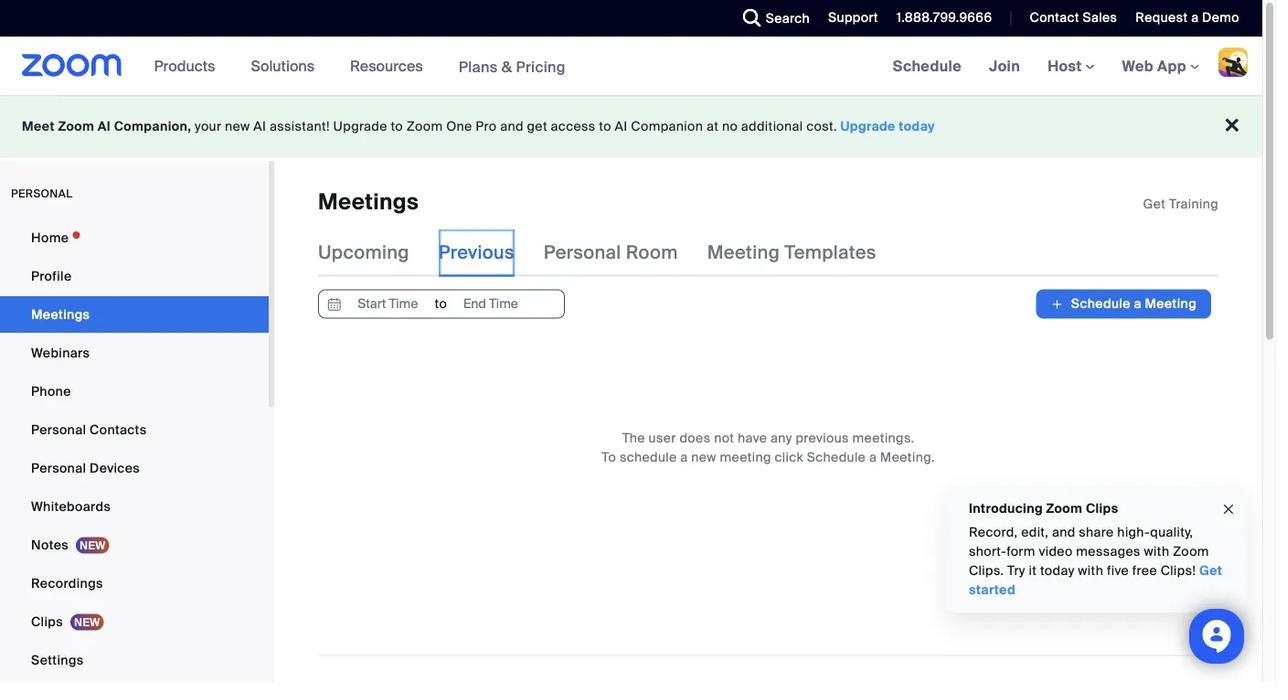 Task type: vqa. For each thing, say whether or not it's contained in the screenshot.
window new image
no



Task type: describe. For each thing, give the bounding box(es) containing it.
does
[[680, 429, 711, 446]]

new inside the user does not have any previous meetings. to schedule a new meeting click schedule a meeting.
[[692, 449, 717, 465]]

short-
[[969, 543, 1007, 560]]

1 ai from the left
[[98, 118, 111, 135]]

to
[[602, 449, 617, 465]]

get training link
[[1144, 195, 1219, 212]]

zoom left one at the left top
[[407, 118, 443, 135]]

personal
[[11, 187, 73, 201]]

app
[[1158, 56, 1187, 75]]

profile
[[31, 268, 72, 284]]

companion,
[[114, 118, 191, 135]]

products
[[154, 56, 215, 75]]

zoom up edit,
[[1047, 500, 1083, 517]]

share
[[1079, 524, 1115, 541]]

tabs of meeting tab list
[[318, 229, 906, 277]]

banner containing products
[[0, 37, 1263, 96]]

to inside to popup button
[[435, 295, 447, 312]]

click
[[775, 449, 804, 465]]

schedule a meeting button
[[1037, 289, 1212, 319]]

a down does
[[681, 449, 688, 465]]

any
[[771, 429, 793, 446]]

0 vertical spatial meetings
[[318, 188, 419, 216]]

meetings navigation
[[880, 37, 1263, 96]]

clips link
[[0, 604, 269, 640]]

cost.
[[807, 118, 838, 135]]

started
[[969, 582, 1016, 599]]

upcoming
[[318, 241, 410, 264]]

1 vertical spatial with
[[1079, 562, 1104, 579]]

and inside record, edit, and share high-quality, short-form video messages with zoom clips. try it today with five free clips!
[[1053, 524, 1076, 541]]

clips inside clips link
[[31, 613, 63, 630]]

schedule
[[620, 449, 677, 465]]

products button
[[154, 37, 224, 95]]

previous
[[439, 241, 515, 264]]

webinars link
[[0, 335, 269, 371]]

1.888.799.9666
[[897, 9, 993, 26]]

contacts
[[90, 421, 147, 438]]

sales
[[1083, 9, 1118, 26]]

pro
[[476, 118, 497, 135]]

host
[[1048, 56, 1086, 75]]

phone
[[31, 383, 71, 400]]

personal devices
[[31, 460, 140, 476]]

recordings
[[31, 575, 103, 592]]

devices
[[90, 460, 140, 476]]

&
[[502, 57, 512, 76]]

2 ai from the left
[[254, 118, 266, 135]]

contact
[[1030, 9, 1080, 26]]

it
[[1029, 562, 1037, 579]]

home
[[31, 229, 69, 246]]

product information navigation
[[140, 37, 580, 96]]

plans & pricing
[[459, 57, 566, 76]]

schedule inside the user does not have any previous meetings. to schedule a new meeting click schedule a meeting.
[[807, 449, 866, 465]]

schedule for schedule
[[893, 56, 962, 75]]

introducing zoom clips
[[969, 500, 1119, 517]]

access
[[551, 118, 596, 135]]

previous
[[796, 429, 850, 446]]

join link
[[976, 37, 1035, 95]]

plans
[[459, 57, 498, 76]]

record,
[[969, 524, 1018, 541]]

clips.
[[969, 562, 1005, 579]]

at
[[707, 118, 719, 135]]

the user does not have any previous meetings. to schedule a new meeting click schedule a meeting.
[[602, 429, 935, 465]]

high-
[[1118, 524, 1151, 541]]

training
[[1170, 195, 1219, 212]]

get
[[527, 118, 548, 135]]

schedule a meeting
[[1072, 295, 1197, 312]]

a down meetings.
[[870, 449, 877, 465]]

edit,
[[1022, 524, 1049, 541]]

form
[[1007, 543, 1036, 560]]

to button
[[318, 289, 565, 319]]

resources
[[350, 56, 423, 75]]

meet
[[22, 118, 55, 135]]

profile picture image
[[1219, 48, 1248, 77]]

introducing
[[969, 500, 1044, 517]]

search button
[[730, 0, 815, 37]]

user
[[649, 429, 677, 446]]

personal menu menu
[[0, 219, 269, 682]]

get for get started
[[1200, 562, 1223, 579]]

pricing
[[516, 57, 566, 76]]

personal for personal contacts
[[31, 421, 86, 438]]

settings
[[31, 652, 84, 669]]

personal contacts link
[[0, 412, 269, 448]]

personal room
[[544, 241, 678, 264]]



Task type: locate. For each thing, give the bounding box(es) containing it.
upgrade right cost.
[[841, 118, 896, 135]]

meetings link
[[0, 296, 269, 333]]

0 horizontal spatial schedule
[[807, 449, 866, 465]]

request a demo link
[[1122, 0, 1263, 37], [1136, 9, 1240, 26]]

personal inside the tabs of meeting tab list
[[544, 241, 622, 264]]

host button
[[1048, 56, 1095, 75]]

get started link
[[969, 562, 1223, 599]]

web app button
[[1123, 56, 1200, 75]]

contact sales
[[1030, 9, 1118, 26]]

new right your
[[225, 118, 250, 135]]

request a demo
[[1136, 9, 1240, 26]]

1.888.799.9666 button
[[883, 0, 997, 37], [897, 9, 993, 26]]

schedule inside button
[[1072, 295, 1131, 312]]

request
[[1136, 9, 1188, 26]]

1.888.799.9666 button up schedule link
[[897, 9, 993, 26]]

meeting
[[708, 241, 780, 264], [1145, 295, 1197, 312]]

meeting templates
[[708, 241, 877, 264]]

schedule for schedule a meeting
[[1072, 295, 1131, 312]]

personal left room
[[544, 241, 622, 264]]

ai left companion
[[615, 118, 628, 135]]

meet zoom ai companion, footer
[[0, 95, 1263, 158]]

1 upgrade from the left
[[333, 118, 388, 135]]

to
[[391, 118, 403, 135], [599, 118, 612, 135], [435, 295, 447, 312]]

1 vertical spatial get
[[1200, 562, 1223, 579]]

meetings up 'upcoming'
[[318, 188, 419, 216]]

1 vertical spatial meetings
[[31, 306, 90, 323]]

room
[[626, 241, 678, 264]]

phone link
[[0, 373, 269, 410]]

settings link
[[0, 642, 269, 679]]

0 horizontal spatial meetings
[[31, 306, 90, 323]]

with up 'free'
[[1145, 543, 1170, 560]]

meet zoom ai companion, your new ai assistant! upgrade to zoom one pro and get access to ai companion at no additional cost. upgrade today
[[22, 118, 936, 135]]

get
[[1144, 195, 1166, 212], [1200, 562, 1223, 579]]

a inside schedule a meeting button
[[1135, 295, 1142, 312]]

demo
[[1203, 9, 1240, 26]]

meetings.
[[853, 429, 915, 446]]

and up "video"
[[1053, 524, 1076, 541]]

and inside meet zoom ai companion, footer
[[500, 118, 524, 135]]

one
[[446, 118, 472, 135]]

get started
[[969, 562, 1223, 599]]

0 vertical spatial new
[[225, 118, 250, 135]]

1 horizontal spatial schedule
[[893, 56, 962, 75]]

close image
[[1222, 499, 1237, 520]]

zoom up the clips!
[[1174, 543, 1210, 560]]

ai left assistant!
[[254, 118, 266, 135]]

banner
[[0, 37, 1263, 96]]

personal for personal devices
[[31, 460, 86, 476]]

today down "video"
[[1041, 562, 1075, 579]]

notes
[[31, 536, 69, 553]]

1 horizontal spatial new
[[692, 449, 717, 465]]

1 vertical spatial meeting
[[1145, 295, 1197, 312]]

zoom right meet
[[58, 118, 94, 135]]

0 vertical spatial personal
[[544, 241, 622, 264]]

0 vertical spatial today
[[899, 118, 936, 135]]

whiteboards
[[31, 498, 111, 515]]

date image
[[324, 290, 346, 318]]

1 horizontal spatial meeting
[[1145, 295, 1197, 312]]

schedule right the add icon
[[1072, 295, 1131, 312]]

0 horizontal spatial new
[[225, 118, 250, 135]]

meeting.
[[881, 449, 935, 465]]

try
[[1008, 562, 1026, 579]]

0 horizontal spatial upgrade
[[333, 118, 388, 135]]

0 vertical spatial meeting
[[708, 241, 780, 264]]

schedule inside meetings navigation
[[893, 56, 962, 75]]

quality,
[[1151, 524, 1194, 541]]

1 horizontal spatial to
[[435, 295, 447, 312]]

solutions button
[[251, 37, 323, 95]]

a right the add icon
[[1135, 295, 1142, 312]]

a
[[1192, 9, 1199, 26], [1135, 295, 1142, 312], [681, 449, 688, 465], [870, 449, 877, 465]]

profile link
[[0, 258, 269, 294]]

1 horizontal spatial and
[[1053, 524, 1076, 541]]

to down resources dropdown button
[[391, 118, 403, 135]]

1 horizontal spatial clips
[[1086, 500, 1119, 517]]

add image
[[1051, 295, 1064, 313]]

2 horizontal spatial to
[[599, 118, 612, 135]]

no
[[722, 118, 738, 135]]

to right access at the top left
[[599, 118, 612, 135]]

2 horizontal spatial ai
[[615, 118, 628, 135]]

assistant!
[[270, 118, 330, 135]]

0 vertical spatial with
[[1145, 543, 1170, 560]]

2 horizontal spatial schedule
[[1072, 295, 1131, 312]]

free
[[1133, 562, 1158, 579]]

2 vertical spatial personal
[[31, 460, 86, 476]]

0 horizontal spatial meeting
[[708, 241, 780, 264]]

today inside meet zoom ai companion, footer
[[899, 118, 936, 135]]

meeting
[[720, 449, 772, 465]]

clips!
[[1161, 562, 1197, 579]]

meetings up the webinars
[[31, 306, 90, 323]]

1 vertical spatial new
[[692, 449, 717, 465]]

clips up "share"
[[1086, 500, 1119, 517]]

zoom
[[58, 118, 94, 135], [407, 118, 443, 135], [1047, 500, 1083, 517], [1174, 543, 1210, 560]]

zoom logo image
[[22, 54, 122, 77]]

personal down phone
[[31, 421, 86, 438]]

personal contacts
[[31, 421, 147, 438]]

not
[[714, 429, 735, 446]]

today down schedule link
[[899, 118, 936, 135]]

0 horizontal spatial clips
[[31, 613, 63, 630]]

with down messages
[[1079, 562, 1104, 579]]

ai
[[98, 118, 111, 135], [254, 118, 266, 135], [615, 118, 628, 135]]

video
[[1039, 543, 1073, 560]]

personal for personal room
[[544, 241, 622, 264]]

get inside get started
[[1200, 562, 1223, 579]]

additional
[[742, 118, 803, 135]]

0 vertical spatial get
[[1144, 195, 1166, 212]]

0 vertical spatial clips
[[1086, 500, 1119, 517]]

3 ai from the left
[[615, 118, 628, 135]]

0 horizontal spatial ai
[[98, 118, 111, 135]]

1 vertical spatial personal
[[31, 421, 86, 438]]

0 horizontal spatial and
[[500, 118, 524, 135]]

five
[[1107, 562, 1130, 579]]

support link
[[815, 0, 883, 37], [829, 9, 879, 26]]

2 vertical spatial schedule
[[807, 449, 866, 465]]

schedule
[[893, 56, 962, 75], [1072, 295, 1131, 312], [807, 449, 866, 465]]

templates
[[785, 241, 877, 264]]

new
[[225, 118, 250, 135], [692, 449, 717, 465]]

a left demo on the right top of page
[[1192, 9, 1199, 26]]

contact sales link
[[1016, 0, 1122, 37], [1030, 9, 1118, 26]]

meeting inside button
[[1145, 295, 1197, 312]]

1.888.799.9666 button up the join
[[883, 0, 997, 37]]

0 horizontal spatial today
[[899, 118, 936, 135]]

schedule down previous
[[807, 449, 866, 465]]

and left "get"
[[500, 118, 524, 135]]

0 vertical spatial schedule
[[893, 56, 962, 75]]

whiteboards link
[[0, 488, 269, 525]]

get training
[[1144, 195, 1219, 212]]

webinars
[[31, 344, 90, 361]]

0 horizontal spatial get
[[1144, 195, 1166, 212]]

2 upgrade from the left
[[841, 118, 896, 135]]

zoom inside record, edit, and share high-quality, short-form video messages with zoom clips. try it today with five free clips!
[[1174, 543, 1210, 560]]

get right the clips!
[[1200, 562, 1223, 579]]

0 horizontal spatial to
[[391, 118, 403, 135]]

get left training
[[1144, 195, 1166, 212]]

meetings inside "link"
[[31, 306, 90, 323]]

have
[[738, 429, 768, 446]]

new inside meet zoom ai companion, footer
[[225, 118, 250, 135]]

to left date range picker end field
[[435, 295, 447, 312]]

1 vertical spatial schedule
[[1072, 295, 1131, 312]]

Date Range Picker Start field
[[346, 290, 430, 318]]

new down does
[[692, 449, 717, 465]]

meeting inside tab list
[[708, 241, 780, 264]]

meetings
[[318, 188, 419, 216], [31, 306, 90, 323]]

your
[[195, 118, 222, 135]]

record, edit, and share high-quality, short-form video messages with zoom clips. try it today with five free clips!
[[969, 524, 1210, 579]]

upgrade down product information navigation
[[333, 118, 388, 135]]

personal up whiteboards
[[31, 460, 86, 476]]

get for get training
[[1144, 195, 1166, 212]]

1 horizontal spatial upgrade
[[841, 118, 896, 135]]

schedule link
[[880, 37, 976, 95]]

1 horizontal spatial ai
[[254, 118, 266, 135]]

today
[[899, 118, 936, 135], [1041, 562, 1075, 579]]

web
[[1123, 56, 1154, 75]]

search
[[766, 10, 810, 27]]

0 vertical spatial and
[[500, 118, 524, 135]]

1 horizontal spatial with
[[1145, 543, 1170, 560]]

support
[[829, 9, 879, 26]]

messages
[[1077, 543, 1141, 560]]

companion
[[631, 118, 704, 135]]

schedule down 1.888.799.9666
[[893, 56, 962, 75]]

today inside record, edit, and share high-quality, short-form video messages with zoom clips. try it today with five free clips!
[[1041, 562, 1075, 579]]

the
[[622, 429, 646, 446]]

web app
[[1123, 56, 1187, 75]]

1 horizontal spatial get
[[1200, 562, 1223, 579]]

notes link
[[0, 527, 269, 563]]

clips up settings
[[31, 613, 63, 630]]

clips
[[1086, 500, 1119, 517], [31, 613, 63, 630]]

1 horizontal spatial today
[[1041, 562, 1075, 579]]

1 vertical spatial clips
[[31, 613, 63, 630]]

solutions
[[251, 56, 315, 75]]

1 vertical spatial today
[[1041, 562, 1075, 579]]

1 horizontal spatial meetings
[[318, 188, 419, 216]]

ai left companion,
[[98, 118, 111, 135]]

upgrade today link
[[841, 118, 936, 135]]

Date Range Picker End field
[[449, 290, 533, 318]]

1 vertical spatial and
[[1053, 524, 1076, 541]]

0 horizontal spatial with
[[1079, 562, 1104, 579]]

plans & pricing link
[[459, 57, 566, 76], [459, 57, 566, 76]]



